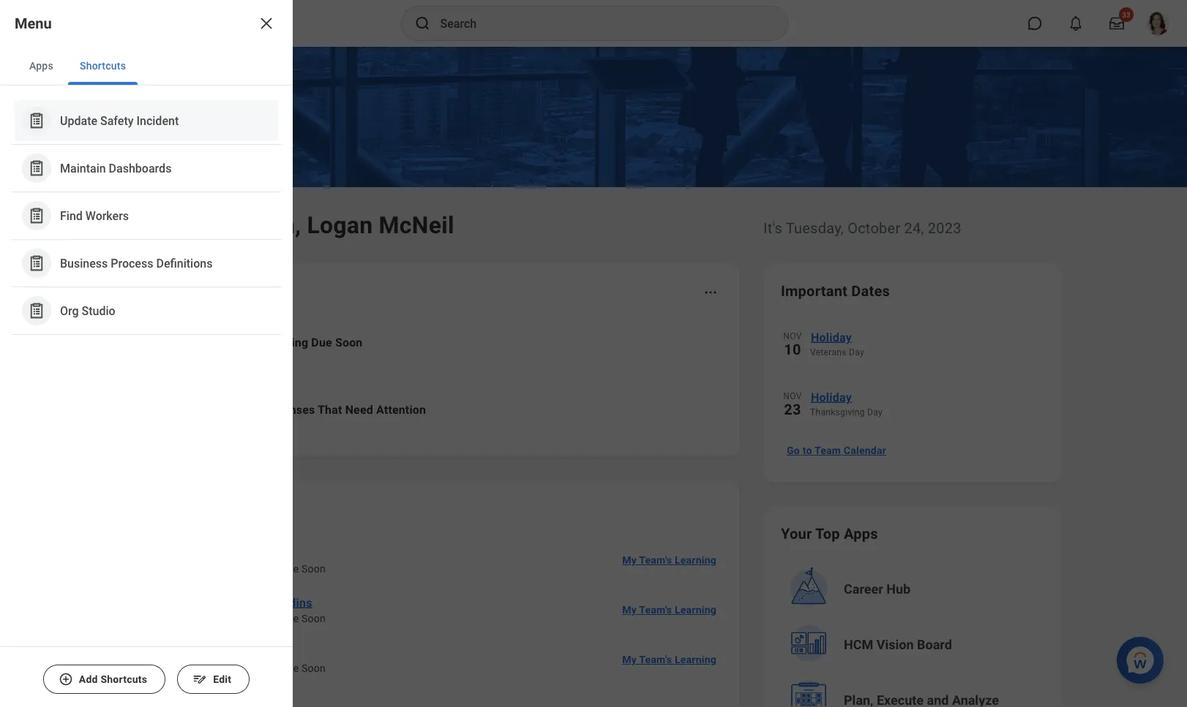 Task type: describe. For each thing, give the bounding box(es) containing it.
go to team calendar button
[[781, 436, 892, 465]]

good
[[125, 212, 181, 239]]

important
[[781, 283, 848, 300]]

required inside maria cardoza required learning due soon
[[192, 663, 234, 675]]

attention
[[376, 403, 426, 417]]

add shortcuts
[[79, 674, 147, 686]]

desjardins
[[255, 596, 312, 610]]

veterans
[[810, 348, 847, 358]]

update
[[60, 114, 97, 128]]

2023
[[928, 220, 962, 237]]

maria cardoza button
[[187, 644, 277, 662]]

calendar
[[844, 445, 886, 457]]

mcneil
[[379, 212, 454, 239]]

day for 23
[[867, 408, 883, 418]]

list containing update safety incident
[[0, 86, 293, 347]]

to
[[803, 445, 812, 457]]

apps inside "good afternoon, logan mcneil" main content
[[844, 526, 878, 543]]

3 my from the top
[[622, 654, 637, 666]]

go
[[787, 445, 800, 457]]

team
[[815, 445, 841, 457]]

business process definitions link
[[15, 243, 278, 284]]

required inside jacqueline desjardins required learning due soon
[[192, 613, 234, 625]]

clipboard image for org studio
[[27, 302, 46, 320]]

hcm vision board button
[[782, 619, 1046, 672]]

2 my from the top
[[622, 604, 637, 616]]

day for 10
[[849, 348, 864, 358]]

thanksgiving
[[810, 408, 865, 418]]

nov for 23
[[783, 392, 802, 402]]

have
[[233, 403, 261, 417]]

career hub button
[[782, 564, 1046, 616]]

holiday thanksgiving day
[[810, 390, 883, 418]]

1 vertical spatial your
[[781, 526, 812, 543]]

hub
[[887, 582, 911, 598]]

top
[[815, 526, 840, 543]]

nov 10
[[783, 332, 802, 358]]

incident
[[136, 114, 179, 128]]

vision
[[877, 638, 914, 653]]

action
[[240, 283, 284, 300]]

find workers link
[[15, 195, 278, 236]]

clipboard image for maintain dashboards
[[27, 159, 46, 177]]

hcm
[[844, 638, 873, 653]]

0 vertical spatial shortcuts
[[80, 60, 126, 72]]

maintain dashboards link
[[15, 148, 278, 189]]

required learning due soon inside button
[[210, 336, 363, 349]]

1 my team's learning button from the top
[[616, 546, 722, 575]]

notifications large image
[[1069, 16, 1083, 31]]

awaiting your action
[[143, 283, 284, 300]]

career hub
[[844, 582, 911, 598]]

org studio link
[[15, 291, 278, 332]]

awaiting your action list
[[143, 322, 722, 439]]

maria
[[192, 646, 224, 660]]

update safety incident link
[[15, 100, 278, 141]]

business
[[60, 256, 108, 270]]

org
[[60, 304, 79, 318]]

dashboards
[[109, 161, 172, 175]]

1 my team's learning from the top
[[622, 555, 717, 567]]

edit button
[[177, 665, 250, 695]]

maintain
[[60, 161, 106, 175]]

it's tuesday, october 24, 2023
[[763, 220, 962, 237]]

soon inside jacqueline desjardins required learning due soon
[[302, 613, 326, 625]]

holiday button for 23
[[810, 388, 1044, 407]]

add shortcuts button
[[43, 665, 166, 695]]

apps inside button
[[29, 60, 53, 72]]

business process definitions
[[60, 256, 213, 270]]

tab list containing apps
[[0, 47, 293, 86]]

important dates
[[781, 283, 890, 300]]

maintain dashboards
[[60, 161, 172, 175]]

good afternoon, logan mcneil main content
[[0, 47, 1187, 708]]

edit
[[213, 674, 231, 686]]

search image
[[414, 15, 431, 32]]

clipboard image for find workers
[[27, 207, 46, 225]]

due inside jacqueline desjardins required learning due soon
[[281, 613, 299, 625]]

that
[[318, 403, 342, 417]]

x image
[[258, 15, 275, 32]]

plus circle image
[[58, 673, 73, 687]]

jacqueline desjardins button
[[187, 594, 318, 612]]

board
[[917, 638, 952, 653]]

inbox large image
[[1110, 16, 1124, 31]]



Task type: vqa. For each thing, say whether or not it's contained in the screenshot.
field inside the Comments Region
no



Task type: locate. For each thing, give the bounding box(es) containing it.
important dates element
[[781, 319, 1044, 433]]

find
[[60, 209, 83, 223]]

day
[[849, 348, 864, 358], [867, 408, 883, 418]]

cardoza
[[227, 646, 271, 660]]

profile logan mcneil element
[[1137, 7, 1178, 40]]

due up the desjardins
[[281, 563, 299, 575]]

tab list
[[0, 47, 293, 86]]

menu
[[15, 15, 52, 32]]

it's
[[763, 220, 782, 237]]

you
[[210, 403, 230, 417]]

2 holiday button from the top
[[810, 388, 1044, 407]]

text edit image
[[193, 673, 207, 687]]

clipboard image inside maintain dashboards link
[[27, 159, 46, 177]]

clipboard image inside org studio link
[[27, 302, 46, 320]]

1 vertical spatial my
[[622, 604, 637, 616]]

1 horizontal spatial your
[[781, 526, 812, 543]]

team's
[[639, 555, 672, 567], [639, 604, 672, 616], [639, 654, 672, 666]]

tuesday,
[[786, 220, 844, 237]]

good afternoon, logan mcneil
[[125, 212, 454, 239]]

holiday inside holiday veterans day
[[811, 330, 852, 344]]

shortcuts button
[[68, 47, 138, 85]]

definitions
[[156, 256, 213, 270]]

holiday veterans day
[[810, 330, 864, 358]]

due down the desjardins
[[281, 613, 299, 625]]

nov left holiday veterans day in the right of the page
[[783, 332, 802, 342]]

apps button
[[18, 47, 65, 85]]

0 vertical spatial required learning due soon
[[210, 336, 363, 349]]

1 vertical spatial day
[[867, 408, 883, 418]]

nov for 10
[[783, 332, 802, 342]]

shortcuts up safety on the top left of the page
[[80, 60, 126, 72]]

learning inside jacqueline desjardins required learning due soon
[[237, 613, 278, 625]]

due up you have expenses that need attention
[[311, 336, 332, 349]]

org studio
[[60, 304, 115, 318]]

0 horizontal spatial day
[[849, 348, 864, 358]]

learning
[[261, 336, 308, 349], [675, 555, 717, 567], [237, 563, 278, 575], [675, 604, 717, 616], [237, 613, 278, 625], [675, 654, 717, 666], [237, 663, 278, 675]]

due
[[311, 336, 332, 349], [281, 563, 299, 575], [281, 613, 299, 625], [281, 663, 299, 675]]

0 vertical spatial team's
[[639, 555, 672, 567]]

0 vertical spatial day
[[849, 348, 864, 358]]

0 vertical spatial my
[[622, 555, 637, 567]]

clipboard image
[[27, 112, 46, 130], [27, 207, 46, 225]]

1 vertical spatial holiday button
[[810, 388, 1044, 407]]

2 my team's learning from the top
[[622, 604, 717, 616]]

career
[[844, 582, 883, 598]]

holiday up veterans
[[811, 330, 852, 344]]

apps down menu
[[29, 60, 53, 72]]

2 nov from the top
[[783, 392, 802, 402]]

clipboard image inside update safety incident link
[[27, 112, 46, 130]]

nov 23
[[783, 392, 802, 418]]

holiday for 10
[[811, 330, 852, 344]]

2 vertical spatial clipboard image
[[27, 302, 46, 320]]

clipboard image left org
[[27, 302, 46, 320]]

update safety incident
[[60, 114, 179, 128]]

1 holiday button from the top
[[810, 328, 1044, 347]]

list
[[0, 86, 293, 347]]

1 clipboard image from the top
[[27, 159, 46, 177]]

you have expenses that need attention
[[210, 403, 426, 417]]

clipboard image inside find workers link
[[27, 207, 46, 225]]

soon inside maria cardoza required learning due soon
[[302, 663, 326, 675]]

0 vertical spatial my team's learning button
[[616, 546, 722, 575]]

afternoon,
[[187, 212, 301, 239]]

3 clipboard image from the top
[[27, 302, 46, 320]]

soon inside button
[[335, 336, 363, 349]]

1 vertical spatial apps
[[844, 526, 878, 543]]

jacqueline desjardins required learning due soon
[[192, 596, 326, 625]]

required learning due soon button
[[143, 322, 722, 381]]

clipboard image for business process definitions
[[27, 254, 46, 273]]

1 vertical spatial required learning due soon
[[192, 563, 326, 575]]

your left action
[[205, 283, 237, 300]]

clipboard image
[[27, 159, 46, 177], [27, 254, 46, 273], [27, 302, 46, 320]]

2 vertical spatial my team's learning button
[[616, 646, 722, 675]]

1 vertical spatial my team's learning
[[622, 604, 717, 616]]

1 holiday from the top
[[811, 330, 852, 344]]

due down jacqueline desjardins required learning due soon
[[281, 663, 299, 675]]

24,
[[904, 220, 924, 237]]

0 horizontal spatial your
[[205, 283, 237, 300]]

learning inside button
[[261, 336, 308, 349]]

dates
[[851, 283, 890, 300]]

1 vertical spatial holiday
[[811, 390, 852, 404]]

find workers
[[60, 209, 129, 223]]

required up jacqueline
[[192, 563, 234, 575]]

your
[[205, 283, 237, 300], [781, 526, 812, 543]]

required inside button
[[210, 336, 258, 349]]

process
[[111, 256, 153, 270]]

clipboard image left find
[[27, 207, 46, 225]]

my team's learning button
[[616, 546, 722, 575], [616, 596, 722, 625], [616, 646, 722, 675]]

clipboard image inside business process definitions link
[[27, 254, 46, 273]]

required learning due soon inside team highlights list
[[192, 563, 326, 575]]

shortcuts
[[80, 60, 126, 72], [101, 674, 147, 686]]

2 team's from the top
[[639, 604, 672, 616]]

holiday for 23
[[811, 390, 852, 404]]

1 vertical spatial clipboard image
[[27, 207, 46, 225]]

1 vertical spatial clipboard image
[[27, 254, 46, 273]]

10
[[784, 341, 801, 358]]

holiday
[[811, 330, 852, 344], [811, 390, 852, 404]]

day right thanksgiving
[[867, 408, 883, 418]]

0 horizontal spatial apps
[[29, 60, 53, 72]]

day right veterans
[[849, 348, 864, 358]]

due inside button
[[311, 336, 332, 349]]

due inside maria cardoza required learning due soon
[[281, 663, 299, 675]]

1 vertical spatial my team's learning button
[[616, 596, 722, 625]]

1 vertical spatial team's
[[639, 604, 672, 616]]

learning inside maria cardoza required learning due soon
[[237, 663, 278, 675]]

3 team's from the top
[[639, 654, 672, 666]]

0 vertical spatial clipboard image
[[27, 112, 46, 130]]

holiday button for 10
[[810, 328, 1044, 347]]

you have expenses that need attention button
[[143, 381, 722, 439]]

global navigation dialog
[[0, 0, 293, 708]]

your top apps
[[781, 526, 878, 543]]

my
[[622, 555, 637, 567], [622, 604, 637, 616], [622, 654, 637, 666]]

2 my team's learning button from the top
[[616, 596, 722, 625]]

apps right top
[[844, 526, 878, 543]]

0 vertical spatial your
[[205, 283, 237, 300]]

add
[[79, 674, 98, 686]]

0 vertical spatial my team's learning
[[622, 555, 717, 567]]

workers
[[85, 209, 129, 223]]

team highlights list
[[143, 536, 722, 685]]

1 clipboard image from the top
[[27, 112, 46, 130]]

required down jacqueline
[[192, 613, 234, 625]]

2 vertical spatial my
[[622, 654, 637, 666]]

0 vertical spatial clipboard image
[[27, 159, 46, 177]]

23
[[784, 401, 801, 418]]

my team's learning
[[622, 555, 717, 567], [622, 604, 717, 616], [622, 654, 717, 666]]

clipboard image left the update
[[27, 112, 46, 130]]

1 horizontal spatial apps
[[844, 526, 878, 543]]

need
[[345, 403, 373, 417]]

3 my team's learning button from the top
[[616, 646, 722, 675]]

apps
[[29, 60, 53, 72], [844, 526, 878, 543]]

required learning due soon
[[210, 336, 363, 349], [192, 563, 326, 575]]

your left top
[[781, 526, 812, 543]]

awaiting
[[143, 283, 202, 300]]

1 vertical spatial nov
[[783, 392, 802, 402]]

october
[[848, 220, 901, 237]]

2 clipboard image from the top
[[27, 207, 46, 225]]

expenses
[[264, 403, 315, 417]]

hcm vision board
[[844, 638, 952, 653]]

shortcuts right add at bottom
[[101, 674, 147, 686]]

required down maria
[[192, 663, 234, 675]]

required learning due soon down action
[[210, 336, 363, 349]]

1 team's from the top
[[639, 555, 672, 567]]

go to team calendar
[[787, 445, 886, 457]]

clipboard image for update safety incident
[[27, 112, 46, 130]]

0 vertical spatial nov
[[783, 332, 802, 342]]

2 holiday from the top
[[811, 390, 852, 404]]

day inside holiday thanksgiving day
[[867, 408, 883, 418]]

1 vertical spatial shortcuts
[[101, 674, 147, 686]]

1 horizontal spatial day
[[867, 408, 883, 418]]

1 my from the top
[[622, 555, 637, 567]]

2 clipboard image from the top
[[27, 254, 46, 273]]

required down awaiting your action
[[210, 336, 258, 349]]

safety
[[100, 114, 134, 128]]

soon
[[335, 336, 363, 349], [302, 563, 326, 575], [302, 613, 326, 625], [302, 663, 326, 675]]

logan
[[307, 212, 373, 239]]

maria cardoza required learning due soon
[[192, 646, 326, 675]]

nov down 10
[[783, 392, 802, 402]]

required
[[210, 336, 258, 349], [192, 563, 234, 575], [192, 613, 234, 625], [192, 663, 234, 675]]

3 my team's learning from the top
[[622, 654, 717, 666]]

holiday button
[[810, 328, 1044, 347], [810, 388, 1044, 407]]

studio
[[82, 304, 115, 318]]

jacqueline
[[192, 596, 252, 610]]

day inside holiday veterans day
[[849, 348, 864, 358]]

holiday up thanksgiving
[[811, 390, 852, 404]]

required learning due soon up jacqueline desjardins button
[[192, 563, 326, 575]]

clipboard image left business on the left top of the page
[[27, 254, 46, 273]]

2 vertical spatial team's
[[639, 654, 672, 666]]

holiday inside holiday thanksgiving day
[[811, 390, 852, 404]]

clipboard image left the maintain
[[27, 159, 46, 177]]

1 nov from the top
[[783, 332, 802, 342]]

0 vertical spatial holiday button
[[810, 328, 1044, 347]]

banner
[[0, 0, 1187, 47]]

2 vertical spatial my team's learning
[[622, 654, 717, 666]]

0 vertical spatial apps
[[29, 60, 53, 72]]

0 vertical spatial holiday
[[811, 330, 852, 344]]



